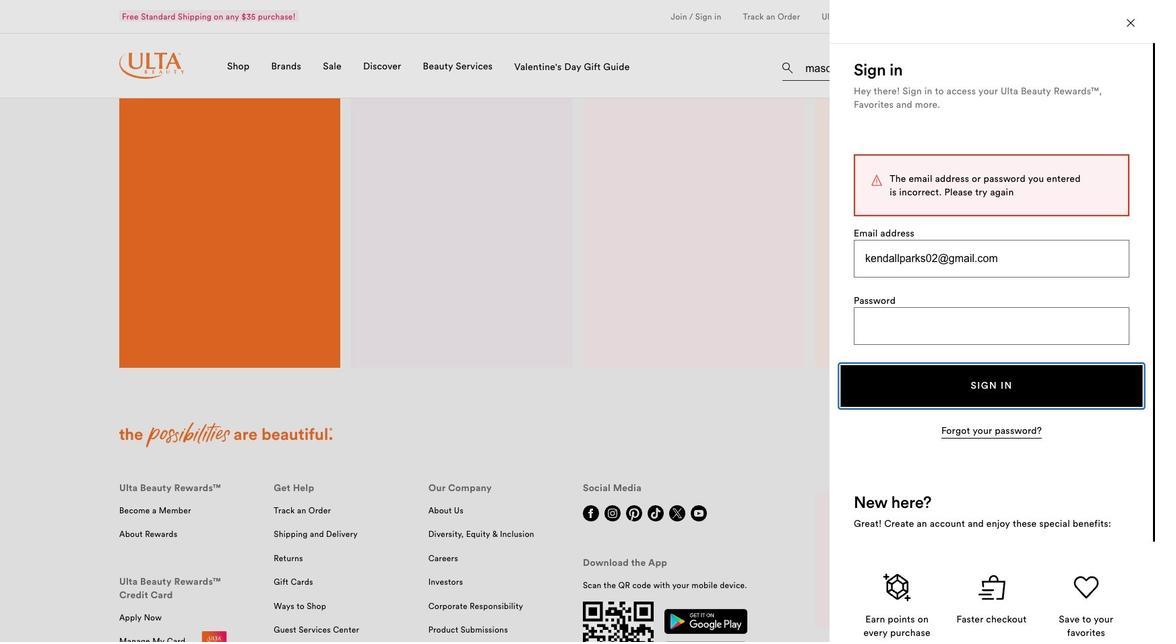 Task type: locate. For each thing, give the bounding box(es) containing it.
the possibilities are beautiful image
[[119, 422, 333, 448]]

None search field
[[783, 51, 972, 84]]

None password field
[[855, 308, 1130, 344]]

None text field
[[855, 241, 1130, 277]]



Task type: vqa. For each thing, say whether or not it's contained in the screenshot.
1 / 1 group
no



Task type: describe. For each thing, give the bounding box(es) containing it.
Search products and more search field
[[805, 54, 927, 78]]

q r code image
[[583, 602, 654, 643]]

close image
[[1128, 19, 1136, 27]]

error image
[[872, 175, 883, 186]]



